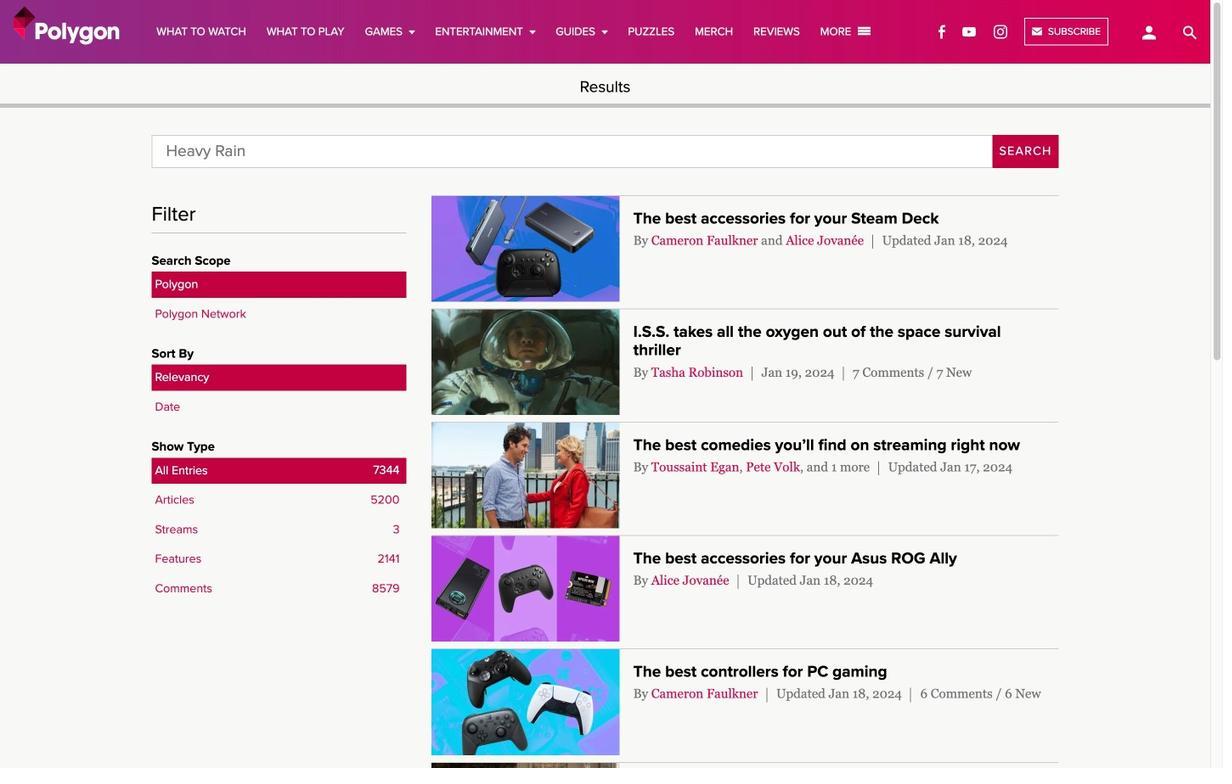 Task type: describe. For each thing, give the bounding box(es) containing it.
Heavy Rain field
[[152, 135, 992, 168]]

david ayer directs jason statham on the set of the beekeeper image
[[432, 763, 620, 769]]

an illustration showcasing the anker 341 usb-c hub, anker's 537 portable battery, plus the 8bitdo ultimate wireless controller. image
[[432, 196, 620, 302]]



Task type: vqa. For each thing, say whether or not it's contained in the screenshot.
the An illustration showcasing the Corsair MP600 Mini SSD, The Baseus power bank, plus the 8BitDo Ultimate Wireless controller. image
yes



Task type: locate. For each thing, give the bounding box(es) containing it.
among the best controllers for pc gaming are sony's dualsense, nintendo's switch pro controller, and the xbox elite series 2 controller, all arranged in a graphic. image
[[432, 650, 620, 756]]

an illustration showcasing the corsair mp600 mini ssd, the baseus power bank, plus the 8bitdo ultimate wireless controller. image
[[432, 536, 620, 642]]

dr. kira foster (ariana debose) looks nervous in her full-body spacesuit and helmet in a close-up shot in i.s.s. image
[[432, 309, 620, 415]]

amy poehler and paul rudd smile at each other in front of the new york skyline in they came together image
[[432, 423, 620, 529]]



